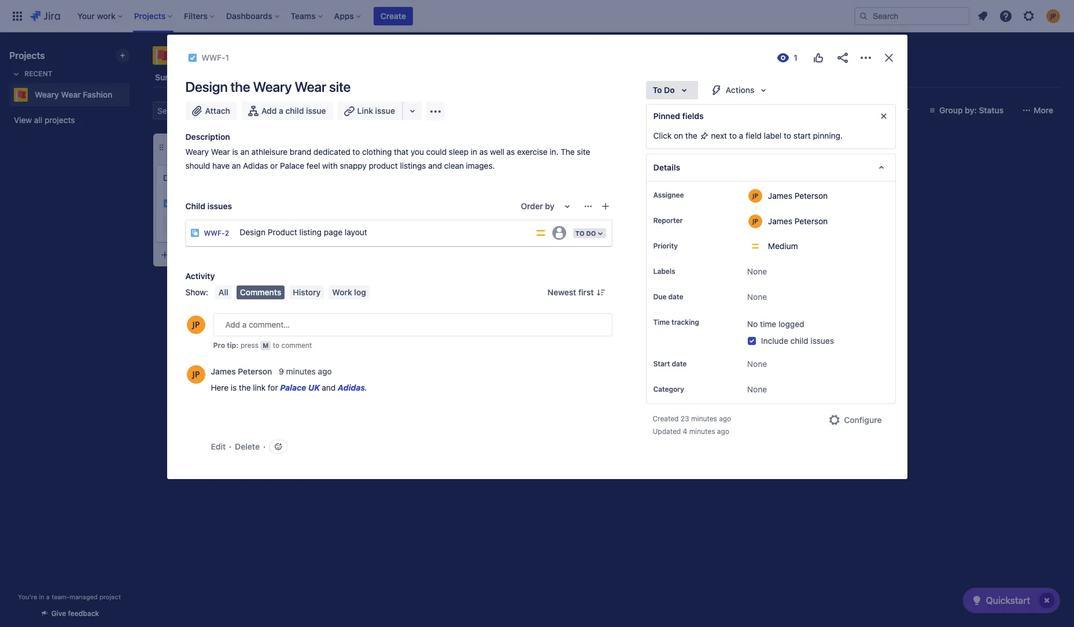 Task type: describe. For each thing, give the bounding box(es) containing it.
configure link
[[821, 411, 889, 430]]

0 vertical spatial ago
[[318, 367, 332, 377]]

create banner
[[0, 0, 1074, 32]]

1 horizontal spatial to do button
[[646, 81, 698, 99]]

quickstart
[[986, 596, 1030, 606]]

1 horizontal spatial do
[[586, 230, 596, 237]]

priority
[[653, 242, 678, 250]]

site inside description weary wear is an athleisure brand dedicated to clothing that you could sleep in as well as exercise in. the site should have an adidas or palace feel with snappy product listings and clean images.
[[577, 147, 590, 157]]

to right next
[[729, 131, 737, 141]]

1 vertical spatial minutes
[[691, 415, 717, 424]]

list link
[[240, 67, 258, 88]]

product
[[268, 228, 297, 237]]

layout
[[345, 228, 367, 237]]

0 vertical spatial wwf-
[[202, 53, 225, 62]]

a for you're in a team-managed project
[[46, 593, 50, 601]]

time
[[760, 319, 776, 329]]

0 vertical spatial minutes
[[286, 367, 316, 377]]

clean
[[444, 161, 464, 171]]

wear up view all projects link on the top left
[[61, 90, 81, 99]]

1 horizontal spatial weary wear fashion
[[176, 47, 301, 64]]

1 vertical spatial james peterson image
[[285, 197, 298, 211]]

well
[[490, 147, 504, 157]]

work log button
[[329, 286, 370, 300]]

view all projects link
[[9, 110, 130, 131]]

pinning.
[[813, 131, 843, 141]]

1 0 from the left
[[383, 142, 388, 152]]

design product listing page layout
[[240, 228, 367, 237]]

give feedback
[[51, 610, 99, 618]]

work
[[332, 287, 352, 297]]

wwf-1 link inside 'design the weary wear site' dialog
[[202, 51, 229, 65]]

primary element
[[7, 0, 854, 32]]

share image
[[835, 51, 849, 65]]

2 vertical spatial peterson
[[238, 367, 272, 377]]

brand
[[290, 147, 311, 157]]

details
[[653, 163, 680, 172]]

link issue
[[357, 106, 395, 116]]

uk
[[308, 383, 320, 393]]

by
[[545, 201, 554, 211]]

add people image
[[297, 104, 311, 117]]

pinned
[[653, 111, 680, 121]]

1 vertical spatial design the weary wear site
[[163, 173, 266, 183]]

team-
[[52, 593, 70, 601]]

1 vertical spatial wwf-1
[[177, 199, 202, 208]]

1 vertical spatial to do
[[575, 230, 596, 237]]

details element
[[646, 154, 896, 182]]

Search field
[[854, 7, 970, 25]]

or
[[270, 161, 278, 171]]

edit button
[[211, 441, 226, 453]]

that
[[394, 147, 409, 157]]

progress
[[342, 143, 378, 151]]

0 vertical spatial james peterson image
[[272, 101, 290, 120]]

1 none from the top
[[747, 267, 767, 276]]

add app image
[[429, 104, 442, 118]]

date for due date
[[668, 293, 683, 301]]

assignee
[[653, 191, 684, 200]]

is inside description weary wear is an athleisure brand dedicated to clothing that you could sleep in as well as exercise in. the site should have an adidas or palace feel with snappy product listings and clean images.
[[232, 147, 238, 157]]

create inside primary element
[[380, 11, 406, 21]]

product
[[369, 161, 398, 171]]

in progress 0
[[334, 142, 388, 152]]

order by button
[[514, 197, 581, 216]]

wear up the add people icon
[[295, 79, 326, 95]]

time tracking pin to top. only you can see pinned fields. image
[[701, 318, 711, 327]]

no time logged
[[747, 319, 804, 329]]

1 down the description
[[196, 142, 200, 152]]

1 vertical spatial ago
[[719, 415, 731, 424]]

configure
[[844, 415, 882, 425]]

palace uk link
[[280, 383, 320, 393]]

pro tip: press m to comment
[[213, 341, 312, 350]]

2 horizontal spatial do
[[664, 85, 675, 95]]

1 issue from the left
[[306, 106, 326, 116]]

to do 1
[[171, 142, 200, 152]]

settings
[[618, 72, 649, 82]]

james peterson for assignee
[[768, 191, 828, 200]]

in inside description weary wear is an athleisure brand dedicated to clothing that you could sleep in as well as exercise in. the site should have an adidas or palace feel with snappy product listings and clean images.
[[471, 147, 477, 157]]

due date pin to top. only you can see pinned fields. image
[[686, 293, 695, 302]]

/ 1
[[184, 219, 190, 229]]

view
[[14, 115, 32, 125]]

logged
[[778, 319, 804, 329]]

label
[[764, 131, 782, 141]]

search image
[[859, 11, 868, 21]]

done
[[497, 143, 516, 151]]

1 vertical spatial wwf-
[[177, 199, 198, 208]]

priority pin to top. only you can see pinned fields. image
[[680, 242, 689, 251]]

dismiss quickstart image
[[1038, 592, 1056, 610]]

weary inside weary wear fashion link
[[35, 90, 59, 99]]

check image
[[970, 594, 984, 608]]

board
[[205, 72, 228, 82]]

2 vertical spatial james peterson
[[211, 367, 272, 377]]

delete button
[[235, 441, 260, 453]]

exercise
[[517, 147, 548, 157]]

click
[[653, 131, 672, 141]]

next
[[711, 131, 727, 141]]

2 vertical spatial ago
[[717, 428, 729, 436]]

attach button
[[185, 102, 237, 120]]

medium
[[768, 241, 798, 251]]

2 vertical spatial to
[[575, 230, 585, 237]]

4
[[683, 428, 687, 436]]

0 horizontal spatial in
[[39, 593, 44, 601]]

newest first button
[[541, 286, 612, 300]]

a inside button
[[279, 106, 283, 116]]

sleep
[[449, 147, 469, 157]]

have
[[212, 161, 230, 171]]

1 horizontal spatial adidas
[[338, 383, 365, 393]]

include
[[761, 336, 788, 346]]

4 none from the top
[[747, 385, 767, 395]]

weary wear fashion link
[[9, 83, 125, 106]]

no
[[747, 319, 758, 329]]

calendar link
[[267, 67, 306, 88]]

Add a comment… field
[[213, 313, 612, 337]]

pro
[[213, 341, 225, 350]]

the right board
[[230, 79, 250, 95]]

1 vertical spatial wwf-1 link
[[177, 199, 202, 209]]

date for start date
[[672, 360, 687, 369]]

priority: medium image
[[535, 227, 546, 239]]

history button
[[289, 286, 324, 300]]

23
[[681, 415, 689, 424]]

comments button
[[236, 286, 285, 300]]

copy link to issue image
[[227, 53, 236, 62]]

profile image of james peterson image
[[187, 316, 205, 334]]

do inside to do 1
[[181, 143, 191, 151]]

press
[[241, 341, 258, 350]]

1 horizontal spatial to do
[[653, 85, 675, 95]]

wear up "list"
[[218, 47, 250, 64]]

feel
[[306, 161, 320, 171]]

0 vertical spatial fashion
[[253, 47, 301, 64]]

comments
[[240, 287, 281, 297]]

link web pages and more image
[[405, 104, 419, 118]]

dedicated
[[313, 147, 350, 157]]

updated
[[653, 428, 681, 436]]

1 vertical spatial is
[[231, 383, 237, 393]]

2 vertical spatial minutes
[[689, 428, 715, 436]]

3 none from the top
[[747, 359, 767, 369]]

1 vertical spatial fashion
[[83, 90, 112, 99]]

summary
[[155, 72, 191, 82]]

calendar
[[270, 72, 304, 82]]

start
[[653, 360, 670, 369]]

0 horizontal spatial to do button
[[572, 227, 607, 239]]

1 inside 'design the weary wear site' dialog
[[225, 53, 229, 62]]

0 vertical spatial site
[[329, 79, 351, 95]]

clothing
[[362, 147, 392, 157]]

create button inside primary element
[[374, 7, 413, 25]]

1 as from the left
[[479, 147, 488, 157]]

newest
[[548, 287, 576, 297]]

listings
[[400, 161, 426, 171]]

wwf-1 inside 'design the weary wear site' dialog
[[202, 53, 229, 62]]

9
[[279, 367, 284, 377]]

log
[[354, 287, 366, 297]]

design the weary wear site dialog
[[167, 35, 907, 479]]

to left start
[[784, 131, 791, 141]]

child issues
[[185, 201, 232, 211]]

order
[[521, 201, 543, 211]]

activity
[[185, 271, 215, 281]]

the right on
[[685, 131, 697, 141]]

tracking
[[672, 318, 699, 327]]



Task type: locate. For each thing, give the bounding box(es) containing it.
2 as from the left
[[506, 147, 515, 157]]

1 vertical spatial child
[[790, 336, 808, 346]]

wear inside description weary wear is an athleisure brand dedicated to clothing that you could sleep in as well as exercise in. the site should have an adidas or palace feel with snappy product listings and clean images.
[[211, 147, 230, 157]]

1 vertical spatial design
[[163, 173, 189, 183]]

menu bar inside 'design the weary wear site' dialog
[[213, 286, 372, 300]]

james peterson for reporter
[[768, 216, 828, 226]]

2
[[225, 229, 229, 238]]

first
[[578, 287, 594, 297]]

menu bar
[[213, 286, 372, 300]]

1 horizontal spatial site
[[329, 79, 351, 95]]

do
[[664, 85, 675, 95], [181, 143, 191, 151], [586, 230, 596, 237]]

do down "issue actions" "icon"
[[586, 230, 596, 237]]

to right m
[[273, 341, 279, 350]]

Search board text field
[[154, 102, 242, 119]]

weary up should
[[185, 147, 209, 157]]

project settings link
[[587, 67, 652, 88]]

1
[[225, 53, 229, 62], [196, 142, 200, 152], [198, 199, 202, 208], [187, 219, 190, 229]]

is right the here
[[231, 383, 237, 393]]

design down should
[[163, 173, 189, 183]]

ago right 23
[[719, 415, 731, 424]]

athleisure
[[251, 147, 288, 157]]

task image
[[188, 53, 197, 62]]

0 vertical spatial wwf-1
[[202, 53, 229, 62]]

weary down have in the top of the page
[[205, 173, 229, 183]]

vote options: no one has voted for this issue yet. image
[[811, 51, 825, 65]]

created 23 minutes ago updated 4 minutes ago
[[653, 415, 731, 436]]

1 horizontal spatial create
[[380, 11, 406, 21]]

0 vertical spatial do
[[664, 85, 675, 95]]

2 none from the top
[[747, 292, 767, 302]]

recent
[[24, 69, 52, 78]]

link
[[357, 106, 373, 116]]

actions image
[[859, 51, 872, 65]]

1 vertical spatial peterson
[[795, 216, 828, 226]]

as right well
[[506, 147, 515, 157]]

description
[[185, 132, 230, 142]]

category
[[653, 385, 684, 394]]

pinned fields
[[653, 111, 704, 121]]

tab list containing board
[[146, 67, 1067, 88]]

collapse recent projects image
[[9, 67, 23, 81]]

1 vertical spatial and
[[322, 383, 336, 393]]

project
[[99, 593, 121, 601]]

ago up the uk
[[318, 367, 332, 377]]

james down details element in the top of the page
[[768, 191, 792, 200]]

weary wear fashion up view all projects link on the top left
[[35, 90, 112, 99]]

wwf-2 link
[[204, 229, 229, 238]]

wwf- left copy link to issue image
[[202, 53, 225, 62]]

summary link
[[153, 67, 194, 88]]

add a child issue
[[261, 106, 326, 116]]

jira image
[[30, 9, 60, 23], [30, 9, 60, 23]]

wwf-2
[[204, 229, 229, 238]]

here is the link for palace uk
[[211, 383, 320, 393]]

a right add
[[279, 106, 283, 116]]

site up link issue button
[[329, 79, 351, 95]]

0 horizontal spatial to do
[[575, 230, 596, 237]]

james up the here
[[211, 367, 236, 377]]

child inside button
[[285, 106, 304, 116]]

1 vertical spatial adidas
[[338, 383, 365, 393]]

0 vertical spatial is
[[232, 147, 238, 157]]

palace down 9
[[280, 383, 306, 393]]

to do button up pinned at the right top of page
[[646, 81, 698, 99]]

weary up board
[[176, 47, 215, 64]]

1 vertical spatial weary wear fashion
[[35, 90, 112, 99]]

james for assignee
[[768, 191, 792, 200]]

project settings
[[589, 72, 649, 82]]

minutes
[[286, 367, 316, 377], [691, 415, 717, 424], [689, 428, 715, 436]]

1 horizontal spatial as
[[506, 147, 515, 157]]

to do up pinned at the right top of page
[[653, 85, 675, 95]]

peterson down details element in the top of the page
[[795, 191, 828, 200]]

to down search board text box
[[171, 143, 180, 151]]

issues right include
[[811, 336, 834, 346]]

you
[[411, 147, 424, 157]]

actions
[[726, 85, 754, 95]]

menu bar containing all
[[213, 286, 372, 300]]

1 vertical spatial palace
[[280, 383, 306, 393]]

to do down "issue actions" "icon"
[[575, 230, 596, 237]]

fashion up view all projects link on the top left
[[83, 90, 112, 99]]

could
[[426, 147, 447, 157]]

2 palace from the top
[[280, 383, 306, 393]]

weary down 'recent' on the top
[[35, 90, 59, 99]]

james peterson image
[[272, 101, 290, 120], [285, 197, 298, 211]]

fashion up calendar
[[253, 47, 301, 64]]

start
[[793, 131, 811, 141]]

0 vertical spatial wwf-1 link
[[202, 51, 229, 65]]

design the weary wear site down have in the top of the page
[[163, 173, 266, 183]]

1 vertical spatial date
[[672, 360, 687, 369]]

wwf-1 link up board
[[202, 51, 229, 65]]

james peterson up link
[[211, 367, 272, 377]]

0 right done
[[520, 142, 525, 152]]

design up attach button
[[185, 79, 228, 95]]

date right start
[[672, 360, 687, 369]]

1 horizontal spatial child
[[790, 336, 808, 346]]

done 0
[[497, 142, 525, 152]]

as left well
[[479, 147, 488, 157]]

to inside to do 1
[[171, 143, 180, 151]]

quickstart button
[[963, 588, 1060, 614]]

1 horizontal spatial a
[[279, 106, 283, 116]]

peterson for assignee
[[795, 191, 828, 200]]

1 horizontal spatial to
[[575, 230, 585, 237]]

0 horizontal spatial do
[[181, 143, 191, 151]]

james up medium
[[768, 216, 792, 226]]

list
[[242, 72, 256, 82]]

weary up add
[[253, 79, 292, 95]]

wear up have in the top of the page
[[211, 147, 230, 157]]

1 horizontal spatial issues
[[811, 336, 834, 346]]

to do
[[653, 85, 675, 95], [575, 230, 596, 237]]

1 vertical spatial james peterson
[[768, 216, 828, 226]]

adidas right the uk
[[338, 383, 365, 393]]

show:
[[185, 287, 208, 297]]

edit
[[211, 442, 226, 452]]

peterson
[[795, 191, 828, 200], [795, 216, 828, 226], [238, 367, 272, 377]]

create column image
[[647, 138, 661, 152]]

to up snappy
[[352, 147, 360, 157]]

description weary wear is an athleisure brand dedicated to clothing that you could sleep in as well as exercise in. the site should have an adidas or palace feel with snappy product listings and clean images.
[[185, 132, 592, 171]]

2 vertical spatial site
[[253, 173, 266, 183]]

james for reporter
[[768, 216, 792, 226]]

0 horizontal spatial weary wear fashion
[[35, 90, 112, 99]]

palace inside description weary wear is an athleisure brand dedicated to clothing that you could sleep in as well as exercise in. the site should have an adidas or palace feel with snappy product listings and clean images.
[[280, 161, 304, 171]]

add a child issue button
[[242, 102, 333, 120]]

an right have in the top of the page
[[232, 161, 241, 171]]

/
[[184, 219, 187, 229]]

2 vertical spatial james
[[211, 367, 236, 377]]

james
[[768, 191, 792, 200], [768, 216, 792, 226], [211, 367, 236, 377]]

issues right child
[[207, 201, 232, 211]]

create
[[380, 11, 406, 21], [172, 250, 197, 260]]

minutes right 23
[[691, 415, 717, 424]]

add reaction image
[[274, 442, 283, 452]]

design right 2
[[240, 228, 265, 237]]

1 palace from the top
[[280, 161, 304, 171]]

all
[[34, 115, 42, 125]]

wwf-1 link up '/ 1'
[[177, 199, 202, 209]]

and adidas .
[[322, 383, 367, 393]]

0 vertical spatial adidas
[[243, 161, 268, 171]]

in right you're
[[39, 593, 44, 601]]

and inside description weary wear is an athleisure brand dedicated to clothing that you could sleep in as well as exercise in. the site should have an adidas or palace feel with snappy product listings and clean images.
[[428, 161, 442, 171]]

minutes up palace uk link
[[286, 367, 316, 377]]

you're
[[18, 593, 37, 601]]

listing
[[299, 228, 322, 237]]

2 0 from the left
[[520, 142, 525, 152]]

to down "issue actions" "icon"
[[575, 230, 585, 237]]

james peterson up medium
[[768, 216, 828, 226]]

to inside description weary wear is an athleisure brand dedicated to clothing that you could sleep in as well as exercise in. the site should have an adidas or palace feel with snappy product listings and clean images.
[[352, 147, 360, 157]]

0 vertical spatial palace
[[280, 161, 304, 171]]

2 vertical spatial design
[[240, 228, 265, 237]]

9 minutes ago
[[279, 367, 332, 377]]

peterson for reporter
[[795, 216, 828, 226]]

0
[[383, 142, 388, 152], [520, 142, 525, 152]]

a
[[279, 106, 283, 116], [739, 131, 743, 141], [46, 593, 50, 601]]

the left link
[[239, 383, 251, 393]]

james peterson image up product
[[285, 197, 298, 211]]

1 vertical spatial create button
[[153, 245, 309, 265]]

1 horizontal spatial create button
[[374, 7, 413, 25]]

and down could
[[428, 161, 442, 171]]

newest first
[[548, 287, 594, 297]]

2 vertical spatial do
[[586, 230, 596, 237]]

date left due date pin to top. only you can see pinned fields. image
[[668, 293, 683, 301]]

2 horizontal spatial a
[[739, 131, 743, 141]]

work log
[[332, 287, 366, 297]]

0 vertical spatial james peterson
[[768, 191, 828, 200]]

date
[[668, 293, 683, 301], [672, 360, 687, 369]]

minutes right 4
[[689, 428, 715, 436]]

1 vertical spatial in
[[39, 593, 44, 601]]

field
[[746, 131, 762, 141]]

should
[[185, 161, 210, 171]]

0 horizontal spatial create button
[[153, 245, 309, 265]]

wwf-1 up board
[[202, 53, 229, 62]]

site
[[329, 79, 351, 95], [577, 147, 590, 157], [253, 173, 266, 183]]

link issue button
[[337, 102, 403, 120]]

all
[[219, 287, 228, 297]]

site down athleisure
[[253, 173, 266, 183]]

1 up issue type: sub-task icon
[[198, 199, 202, 208]]

issue right link
[[375, 106, 395, 116]]

create child image
[[601, 202, 610, 211]]

wear
[[218, 47, 250, 64], [295, 79, 326, 95], [61, 90, 81, 99], [211, 147, 230, 157], [231, 173, 251, 183]]

1 vertical spatial issues
[[811, 336, 834, 346]]

wwf- right task image
[[177, 199, 198, 208]]

the down should
[[191, 173, 203, 183]]

close image
[[882, 51, 896, 65]]

child down logged
[[790, 336, 808, 346]]

comment
[[281, 341, 312, 350]]

view all projects
[[14, 115, 75, 125]]

design
[[185, 79, 228, 95], [163, 173, 189, 183], [240, 228, 265, 237]]

tab list
[[146, 67, 1067, 88]]

a left "team-"
[[46, 593, 50, 601]]

start date
[[653, 360, 687, 369]]

0 vertical spatial peterson
[[795, 191, 828, 200]]

1 down child
[[187, 219, 190, 229]]

1 vertical spatial to do button
[[572, 227, 607, 239]]

1 vertical spatial site
[[577, 147, 590, 157]]

0 vertical spatial in
[[471, 147, 477, 157]]

to up pinned at the right top of page
[[653, 85, 662, 95]]

order by
[[521, 201, 554, 211]]

1 horizontal spatial issue
[[375, 106, 395, 116]]

1 vertical spatial james
[[768, 216, 792, 226]]

0 horizontal spatial and
[[322, 383, 336, 393]]

0 vertical spatial an
[[240, 147, 249, 157]]

0 horizontal spatial site
[[253, 173, 266, 183]]

weary wear fashion
[[176, 47, 301, 64], [35, 90, 112, 99]]

an left athleisure
[[240, 147, 249, 157]]

with
[[322, 161, 338, 171]]

a left field on the top of the page
[[739, 131, 743, 141]]

1 vertical spatial a
[[739, 131, 743, 141]]

0 left that
[[383, 142, 388, 152]]

include child issues
[[761, 336, 834, 346]]

0 vertical spatial design
[[185, 79, 228, 95]]

newest first image
[[596, 288, 605, 297]]

0 vertical spatial james
[[768, 191, 792, 200]]

2 issue from the left
[[375, 106, 395, 116]]

ago right 4
[[717, 428, 729, 436]]

task image
[[163, 199, 172, 208]]

due
[[653, 293, 667, 301]]

0 vertical spatial to do
[[653, 85, 675, 95]]

and right the uk
[[322, 383, 336, 393]]

0 horizontal spatial to
[[171, 143, 180, 151]]

1 up board
[[225, 53, 229, 62]]

0 horizontal spatial as
[[479, 147, 488, 157]]

0 horizontal spatial issue
[[306, 106, 326, 116]]

delete
[[235, 442, 260, 452]]

weary wear fashion up "list"
[[176, 47, 301, 64]]

child right add
[[285, 106, 304, 116]]

wear up child issues
[[231, 173, 251, 183]]

issue type: sub-task image
[[190, 228, 199, 238]]

images.
[[466, 161, 495, 171]]

peterson up link
[[238, 367, 272, 377]]

1 horizontal spatial in
[[471, 147, 477, 157]]

1 horizontal spatial 0
[[520, 142, 525, 152]]

palace down brand
[[280, 161, 304, 171]]

0 horizontal spatial issues
[[207, 201, 232, 211]]

adidas left or on the top left of the page
[[243, 161, 268, 171]]

0 vertical spatial date
[[668, 293, 683, 301]]

0 vertical spatial to
[[653, 85, 662, 95]]

.
[[365, 383, 367, 393]]

1 vertical spatial create
[[172, 250, 197, 260]]

2 horizontal spatial to
[[653, 85, 662, 95]]

0 horizontal spatial adidas
[[243, 161, 268, 171]]

site right the in the right of the page
[[577, 147, 590, 157]]

0 vertical spatial weary wear fashion
[[176, 47, 301, 64]]

0 vertical spatial create
[[380, 11, 406, 21]]

0 horizontal spatial a
[[46, 593, 50, 601]]

adidas inside description weary wear is an athleisure brand dedicated to clothing that you could sleep in as well as exercise in. the site should have an adidas or palace feel with snappy product listings and clean images.
[[243, 161, 268, 171]]

weary inside description weary wear is an athleisure brand dedicated to clothing that you could sleep in as well as exercise in. the site should have an adidas or palace feel with snappy product listings and clean images.
[[185, 147, 209, 157]]

peterson up medium
[[795, 216, 828, 226]]

in.
[[550, 147, 558, 157]]

issue down timeline link
[[306, 106, 326, 116]]

0 vertical spatial a
[[279, 106, 283, 116]]

0 vertical spatial create button
[[374, 7, 413, 25]]

snappy
[[340, 161, 367, 171]]

issue actions image
[[583, 202, 593, 211]]

created
[[653, 415, 679, 424]]

design the weary wear site up add
[[185, 79, 351, 95]]

wwf- right issue type: sub-task icon
[[204, 229, 225, 238]]

do up pinned at the right top of page
[[664, 85, 675, 95]]

2 horizontal spatial site
[[577, 147, 590, 157]]

do up should
[[181, 143, 191, 151]]

1 vertical spatial an
[[232, 161, 241, 171]]

1 vertical spatial do
[[181, 143, 191, 151]]

design the weary wear site inside dialog
[[185, 79, 351, 95]]

0 vertical spatial and
[[428, 161, 442, 171]]

all button
[[215, 286, 232, 300]]

click on the
[[653, 131, 700, 141]]

0 vertical spatial design the weary wear site
[[185, 79, 351, 95]]

in up images.
[[471, 147, 477, 157]]

james peterson image left the add people icon
[[272, 101, 290, 120]]

labels
[[653, 267, 675, 276]]

0 horizontal spatial create
[[172, 250, 197, 260]]

hide message image
[[877, 109, 890, 123]]

to do button
[[646, 81, 698, 99], [572, 227, 607, 239]]

wwf-1 up '/ 1'
[[177, 199, 202, 208]]

0 vertical spatial issues
[[207, 201, 232, 211]]

adidas
[[243, 161, 268, 171], [338, 383, 365, 393]]

to
[[653, 85, 662, 95], [171, 143, 180, 151], [575, 230, 585, 237]]

a for next to a field label to start pinning.
[[739, 131, 743, 141]]

to do button down "issue actions" "icon"
[[572, 227, 607, 239]]

give
[[51, 610, 66, 618]]

is left athleisure
[[232, 147, 238, 157]]

fashion
[[253, 47, 301, 64], [83, 90, 112, 99]]

0 vertical spatial to do button
[[646, 81, 698, 99]]

james peterson down details element in the top of the page
[[768, 191, 828, 200]]

the
[[561, 147, 575, 157]]

1 horizontal spatial and
[[428, 161, 442, 171]]

2 vertical spatial wwf-
[[204, 229, 225, 238]]

to
[[729, 131, 737, 141], [784, 131, 791, 141], [352, 147, 360, 157], [273, 341, 279, 350]]

0 vertical spatial child
[[285, 106, 304, 116]]



Task type: vqa. For each thing, say whether or not it's contained in the screenshot.
Your work
no



